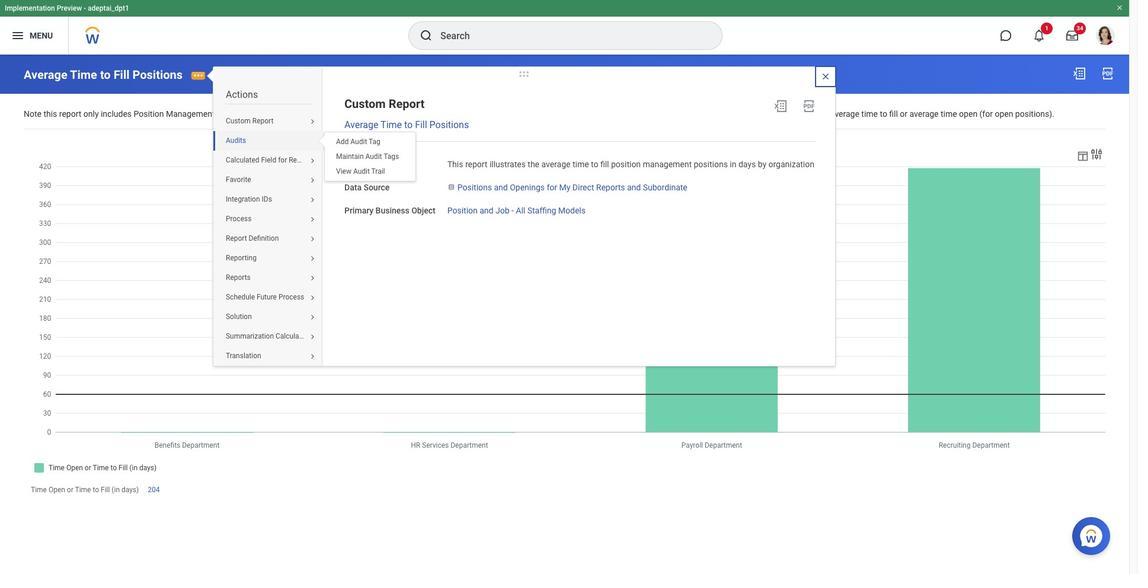 Task type: locate. For each thing, give the bounding box(es) containing it.
custom report up audits
[[226, 117, 274, 125]]

positions down actions
[[217, 109, 251, 118]]

3 chevron right image from the top
[[306, 177, 320, 184]]

positions right management
[[694, 160, 728, 169]]

view printable version (pdf) image for brief description
[[803, 99, 817, 113]]

5 chevron right image from the top
[[306, 353, 320, 360]]

1 horizontal spatial positions
[[694, 160, 728, 169]]

0 horizontal spatial includes
[[101, 109, 132, 118]]

report
[[389, 97, 425, 111], [253, 117, 274, 125], [289, 156, 310, 165], [226, 235, 247, 243], [324, 332, 345, 341]]

report down actions
[[253, 117, 274, 125]]

fill
[[459, 109, 468, 118], [890, 109, 899, 118], [601, 160, 610, 169]]

or
[[901, 109, 908, 118], [67, 486, 73, 494]]

1 horizontal spatial -
[[512, 206, 514, 215]]

includes
[[101, 109, 132, 118], [650, 109, 681, 118]]

0 vertical spatial fill
[[114, 67, 130, 82]]

open left (for
[[960, 109, 978, 118]]

0 horizontal spatial or
[[67, 486, 73, 494]]

1 chevron right image from the top
[[306, 255, 320, 263]]

1 horizontal spatial for
[[313, 332, 322, 341]]

1 horizontal spatial shows
[[791, 109, 815, 118]]

for right calculation
[[313, 332, 322, 341]]

positions and openings for my direct reports and subordinate
[[458, 183, 688, 192]]

report
[[59, 109, 81, 118], [626, 109, 648, 118], [466, 160, 488, 169]]

report right calculation
[[324, 332, 345, 341]]

time inside brief description element
[[573, 160, 589, 169]]

calculated field for report menu item
[[214, 151, 325, 171]]

to inside brief description element
[[591, 160, 599, 169]]

custom report up tag
[[345, 97, 425, 111]]

0 vertical spatial -
[[84, 4, 86, 12]]

1 vertical spatial for
[[547, 183, 558, 192]]

favorite
[[226, 176, 251, 184]]

audit down tag
[[366, 152, 382, 161]]

positions left export to excel image
[[739, 109, 773, 118]]

custom report
[[345, 97, 425, 111], [226, 117, 274, 125]]

0 horizontal spatial shows
[[360, 109, 384, 118]]

1 chevron right image from the top
[[306, 118, 320, 126]]

2 horizontal spatial fill
[[415, 119, 427, 131]]

and up organization
[[775, 109, 789, 118]]

0 vertical spatial average time to fill positions
[[24, 67, 183, 82]]

chevron right image inside the process menu item
[[306, 216, 320, 223]]

0 horizontal spatial open
[[719, 109, 737, 118]]

and up job
[[494, 183, 508, 192]]

average
[[24, 67, 67, 82], [345, 119, 379, 131]]

0 vertical spatial position
[[134, 109, 164, 118]]

1 vertical spatial this
[[448, 160, 464, 169]]

translation menu item
[[214, 347, 325, 366]]

this
[[44, 109, 57, 118]]

chevron right image up the reports menu item
[[306, 255, 320, 263]]

1 horizontal spatial report
[[466, 160, 488, 169]]

the
[[386, 109, 398, 118], [515, 109, 527, 118], [817, 109, 829, 118], [528, 160, 540, 169]]

report right this
[[59, 109, 81, 118]]

0 vertical spatial days
[[478, 109, 496, 118]]

1 vertical spatial position
[[448, 206, 478, 215]]

fill inside custom report dialog
[[415, 119, 427, 131]]

custom report inside the custom report menu item
[[226, 117, 274, 125]]

chevron right image inside the reporting menu item
[[306, 255, 320, 263]]

report inside brief description element
[[466, 160, 488, 169]]

for inside summarization calculation for report menu item
[[313, 332, 322, 341]]

1 horizontal spatial reports
[[597, 183, 626, 192]]

chevron right image
[[306, 255, 320, 263], [306, 275, 320, 282], [306, 295, 320, 302], [306, 334, 320, 341], [306, 353, 320, 360]]

chevron right image for favorite
[[306, 177, 320, 184]]

0 vertical spatial custom report
[[345, 97, 425, 111]]

0 horizontal spatial process
[[226, 215, 252, 223]]

2 chevron right image from the top
[[306, 275, 320, 282]]

for left my
[[547, 183, 558, 192]]

reports right direct
[[597, 183, 626, 192]]

0 vertical spatial in
[[470, 109, 476, 118]]

2 horizontal spatial report
[[626, 109, 648, 118]]

1 vertical spatial average
[[345, 119, 379, 131]]

1 vertical spatial average time to fill positions
[[345, 119, 469, 131]]

chevron right image inside the custom report menu item
[[306, 118, 320, 126]]

chevron right image up schedule future process menu item
[[306, 275, 320, 282]]

1 horizontal spatial process
[[279, 293, 304, 302]]

1 horizontal spatial custom report
[[345, 97, 425, 111]]

0 vertical spatial this
[[608, 109, 624, 118]]

integration ids menu item
[[214, 190, 325, 210]]

shows up tag
[[360, 109, 384, 118]]

1 horizontal spatial days
[[739, 160, 756, 169]]

time up tags
[[381, 119, 402, 131]]

1 vertical spatial custom
[[226, 117, 251, 125]]

2 horizontal spatial positions
[[739, 109, 773, 118]]

0 horizontal spatial -
[[84, 4, 86, 12]]

favorite menu item
[[214, 171, 325, 190]]

1 horizontal spatial position
[[448, 206, 478, 215]]

chevron right image inside integration ids menu item
[[306, 197, 320, 204]]

chevron right image up calculation
[[306, 295, 320, 302]]

chevron right image down calculation
[[306, 353, 320, 360]]

implementation
[[5, 4, 55, 12]]

position down data source image
[[448, 206, 478, 215]]

- left the 'all'
[[512, 206, 514, 215]]

0 vertical spatial process
[[226, 215, 252, 223]]

chevron right image inside solution menu item
[[306, 314, 320, 321]]

0 horizontal spatial fill
[[101, 486, 110, 494]]

chevron right image inside report definition 'menu item'
[[306, 236, 320, 243]]

2 vertical spatial for
[[313, 332, 322, 341]]

export to excel image
[[1073, 66, 1087, 81]]

7 chevron right image from the top
[[306, 314, 320, 321]]

0 horizontal spatial in
[[470, 109, 476, 118]]

this right the days.
[[608, 109, 624, 118]]

0 vertical spatial average
[[24, 67, 67, 82]]

menu containing custom report
[[214, 112, 345, 366]]

2 chevron right image from the top
[[306, 158, 320, 165]]

includes left filled
[[650, 109, 681, 118]]

openings
[[510, 183, 545, 192]]

business
[[376, 206, 410, 215]]

average time to fill positions up tags
[[345, 119, 469, 131]]

tags
[[384, 152, 399, 161]]

position inside main content
[[134, 109, 164, 118]]

60
[[575, 109, 585, 118]]

organization
[[769, 160, 815, 169]]

days inside brief description element
[[739, 160, 756, 169]]

add
[[336, 138, 349, 146]]

schedule future process menu item
[[214, 288, 325, 308]]

1 vertical spatial view printable version (pdf) image
[[803, 99, 817, 113]]

for for calculated field for report
[[278, 156, 287, 165]]

dialog containing add audit tag
[[313, 132, 417, 182]]

inbox large image
[[1067, 30, 1079, 42]]

days left by
[[739, 160, 756, 169]]

0 horizontal spatial average
[[24, 67, 67, 82]]

1 horizontal spatial includes
[[650, 109, 681, 118]]

chevron right image inside translation menu item
[[306, 353, 320, 360]]

0 horizontal spatial custom report
[[226, 117, 274, 125]]

view printable version (pdf) image right export to excel icon
[[1102, 66, 1116, 81]]

time left open
[[31, 486, 47, 494]]

the down close icon
[[817, 109, 829, 118]]

1 vertical spatial reports
[[226, 274, 251, 282]]

0 horizontal spatial days
[[478, 109, 496, 118]]

0 horizontal spatial reports
[[226, 274, 251, 282]]

custom up add audit tag
[[345, 97, 386, 111]]

chevron right image for schedule future process
[[306, 295, 320, 302]]

2 horizontal spatial for
[[547, 183, 558, 192]]

1 horizontal spatial open
[[960, 109, 978, 118]]

0 vertical spatial for
[[278, 156, 287, 165]]

source
[[364, 183, 390, 192]]

- right preview
[[84, 4, 86, 12]]

adeptai_dpt1
[[88, 4, 129, 12]]

open right (for
[[996, 109, 1014, 118]]

0 horizontal spatial this
[[448, 160, 464, 169]]

profile logan mcneil image
[[1097, 26, 1116, 48]]

integration
[[226, 195, 260, 204]]

1 horizontal spatial view printable version (pdf) image
[[1102, 66, 1116, 81]]

report up reporting
[[226, 235, 247, 243]]

1 horizontal spatial fill
[[114, 67, 130, 82]]

2 vertical spatial audit
[[353, 167, 370, 176]]

report right field
[[289, 156, 310, 165]]

dialog
[[313, 132, 417, 182]]

this report illustrates the average time to fill position management positions in days by organization
[[448, 160, 815, 169]]

chevron right image inside favorite menu item
[[306, 177, 320, 184]]

1 vertical spatial -
[[512, 206, 514, 215]]

1 vertical spatial process
[[279, 293, 304, 302]]

this up data source image
[[448, 160, 464, 169]]

0 vertical spatial positions
[[133, 67, 183, 82]]

reports inside menu item
[[226, 274, 251, 282]]

chevron right image inside calculated field for report menu item
[[306, 158, 320, 165]]

Search Workday  search field
[[441, 23, 698, 49]]

chevron right image for translation
[[306, 353, 320, 360]]

time
[[431, 109, 447, 118], [862, 109, 879, 118], [941, 109, 958, 118], [573, 160, 589, 169]]

chevron right image inside summarization calculation for report menu item
[[306, 334, 320, 341]]

the up openings
[[528, 160, 540, 169]]

0 horizontal spatial custom
[[226, 117, 251, 125]]

reports up schedule
[[226, 274, 251, 282]]

average time to fill positions link up tags
[[345, 119, 469, 131]]

average time to fill positions link
[[24, 67, 183, 82], [345, 119, 469, 131]]

0 horizontal spatial average time to fill positions link
[[24, 67, 183, 82]]

audit down maintain audit tags
[[353, 167, 370, 176]]

chevron right image for custom report
[[306, 118, 320, 126]]

reports
[[597, 183, 626, 192], [226, 274, 251, 282]]

view printable version (pdf) image inside average time to fill positions main content
[[1102, 66, 1116, 81]]

0 vertical spatial view printable version (pdf) image
[[1102, 66, 1116, 81]]

menu button
[[0, 17, 68, 55]]

calculated
[[226, 156, 260, 165]]

days
[[478, 109, 496, 118], [739, 160, 756, 169]]

position left management
[[134, 109, 164, 118]]

custom inside menu item
[[226, 117, 251, 125]]

1 vertical spatial audit
[[366, 152, 382, 161]]

this inside average time to fill positions main content
[[608, 109, 624, 118]]

average time to fill positions up only at the top left of page
[[24, 67, 183, 82]]

4 chevron right image from the top
[[306, 197, 320, 204]]

report left illustrates
[[466, 160, 488, 169]]

0 horizontal spatial positions
[[217, 109, 251, 118]]

5 chevron right image from the top
[[306, 216, 320, 223]]

4 chevron right image from the top
[[306, 334, 320, 341]]

preview
[[57, 4, 82, 12]]

204 button
[[148, 485, 162, 495]]

average
[[400, 109, 429, 118], [831, 109, 860, 118], [910, 109, 939, 118], [542, 160, 571, 169]]

0 vertical spatial reports
[[597, 183, 626, 192]]

target
[[529, 109, 551, 118]]

2 vertical spatial positions
[[458, 183, 492, 192]]

move modal image
[[513, 67, 537, 81]]

search image
[[419, 28, 434, 43]]

-
[[84, 4, 86, 12], [512, 206, 514, 215]]

for
[[278, 156, 287, 165], [547, 183, 558, 192], [313, 332, 322, 341]]

shows right export to excel image
[[791, 109, 815, 118]]

average up add audit tag
[[345, 119, 379, 131]]

includes right only at the top left of page
[[101, 109, 132, 118]]

0 horizontal spatial position
[[134, 109, 164, 118]]

1 horizontal spatial average time to fill positions link
[[345, 119, 469, 131]]

0 horizontal spatial view printable version (pdf) image
[[803, 99, 817, 113]]

process down integration
[[226, 215, 252, 223]]

average inside custom report dialog
[[345, 119, 379, 131]]

view printable version (pdf) image right export to excel image
[[803, 99, 817, 113]]

chevron right image inside schedule future process menu item
[[306, 295, 320, 302]]

average up this
[[24, 67, 67, 82]]

solution menu item
[[214, 308, 325, 327]]

in left by
[[730, 160, 737, 169]]

1 horizontal spatial this
[[608, 109, 624, 118]]

open right filled
[[719, 109, 737, 118]]

0 horizontal spatial for
[[278, 156, 287, 165]]

0 vertical spatial average time to fill positions link
[[24, 67, 183, 82]]

2 horizontal spatial open
[[996, 109, 1014, 118]]

chevron right image for solution
[[306, 314, 320, 321]]

summarization calculation for report menu item
[[214, 327, 345, 347]]

menu
[[30, 31, 53, 40]]

primary business object
[[345, 206, 436, 215]]

1 horizontal spatial in
[[730, 160, 737, 169]]

this
[[608, 109, 624, 118], [448, 160, 464, 169]]

custom up audits
[[226, 117, 251, 125]]

0 horizontal spatial average time to fill positions
[[24, 67, 183, 82]]

2 horizontal spatial fill
[[890, 109, 899, 118]]

1 vertical spatial in
[[730, 160, 737, 169]]

6 chevron right image from the top
[[306, 236, 320, 243]]

audit left tag
[[351, 138, 367, 146]]

positions inside average time to fill positions main content
[[133, 67, 183, 82]]

report right the days.
[[626, 109, 648, 118]]

chevron right image
[[306, 118, 320, 126], [306, 158, 320, 165], [306, 177, 320, 184], [306, 197, 320, 204], [306, 216, 320, 223], [306, 236, 320, 243], [306, 314, 320, 321]]

0 vertical spatial custom
[[345, 97, 386, 111]]

time
[[70, 67, 97, 82], [381, 119, 402, 131], [31, 486, 47, 494], [75, 486, 91, 494]]

1 vertical spatial days
[[739, 160, 756, 169]]

days inside average time to fill positions main content
[[478, 109, 496, 118]]

process right future
[[279, 293, 304, 302]]

1 horizontal spatial average
[[345, 119, 379, 131]]

shows
[[360, 109, 384, 118], [791, 109, 815, 118]]

- inside menu banner
[[84, 4, 86, 12]]

audit
[[351, 138, 367, 146], [366, 152, 382, 161], [353, 167, 370, 176]]

time inside custom report dialog
[[381, 119, 402, 131]]

for inside calculated field for report menu item
[[278, 156, 287, 165]]

in left with
[[470, 109, 476, 118]]

position and job - all staffing models link
[[448, 203, 586, 215]]

chevron right image for integration ids
[[306, 197, 320, 204]]

3 chevron right image from the top
[[306, 295, 320, 302]]

audit for tags
[[366, 152, 382, 161]]

menu inside custom report dialog
[[214, 112, 345, 366]]

view printable version (pdf) image
[[1102, 66, 1116, 81], [803, 99, 817, 113]]

export to excel image
[[774, 99, 788, 113]]

filled
[[683, 109, 701, 118]]

to
[[100, 67, 111, 82], [450, 109, 457, 118], [881, 109, 888, 118], [405, 119, 413, 131], [591, 160, 599, 169], [93, 486, 99, 494]]

for inside positions and openings for my direct reports and subordinate link
[[547, 183, 558, 192]]

fill inside brief description element
[[601, 160, 610, 169]]

custom
[[345, 97, 386, 111], [226, 117, 251, 125]]

ids
[[262, 195, 272, 204]]

1 horizontal spatial custom
[[345, 97, 386, 111]]

open
[[719, 109, 737, 118], [960, 109, 978, 118], [996, 109, 1014, 118]]

note
[[24, 109, 42, 118]]

average time to fill positions link up only at the top left of page
[[24, 67, 183, 82]]

0 vertical spatial audit
[[351, 138, 367, 146]]

calculated field for report
[[226, 156, 310, 165]]

- inside custom report dialog
[[512, 206, 514, 215]]

in
[[470, 109, 476, 118], [730, 160, 737, 169]]

1 vertical spatial fill
[[415, 119, 427, 131]]

days left with
[[478, 109, 496, 118]]

1 horizontal spatial or
[[901, 109, 908, 118]]

view
[[336, 167, 352, 176]]

1 horizontal spatial fill
[[601, 160, 610, 169]]

management
[[643, 160, 692, 169]]

chevron right image inside the reports menu item
[[306, 275, 320, 282]]

for right field
[[278, 156, 287, 165]]

menu
[[214, 112, 345, 366], [325, 132, 416, 181]]

field
[[261, 156, 277, 165]]

1 horizontal spatial average time to fill positions
[[345, 119, 469, 131]]

chevron right image up translation menu item
[[306, 334, 320, 341]]

report definition
[[226, 235, 279, 243]]

chevron right image for reporting
[[306, 255, 320, 263]]

report inside menu item
[[253, 117, 274, 125]]

1 open from the left
[[719, 109, 737, 118]]

brief description
[[345, 160, 407, 169]]

1 vertical spatial custom report
[[226, 117, 274, 125]]

data source image
[[448, 183, 455, 192]]

average time to fill positions
[[24, 67, 183, 82], [345, 119, 469, 131]]



Task type: vqa. For each thing, say whether or not it's contained in the screenshot.
profile logan mcneil 'image'
yes



Task type: describe. For each thing, give the bounding box(es) containing it.
open
[[49, 486, 65, 494]]

process menu item
[[214, 210, 325, 229]]

audits
[[226, 137, 246, 145]]

only
[[84, 109, 99, 118]]

solution
[[226, 313, 252, 321]]

and down "this report illustrates the average time to fill position management positions in days by organization"
[[628, 183, 641, 192]]

reporting menu item
[[214, 249, 325, 268]]

2 open from the left
[[960, 109, 978, 118]]

1 includes from the left
[[101, 109, 132, 118]]

this inside brief description element
[[448, 160, 464, 169]]

audit for trail
[[353, 167, 370, 176]]

the right with
[[515, 109, 527, 118]]

data
[[345, 183, 362, 192]]

the inside brief description element
[[528, 160, 540, 169]]

(not
[[253, 109, 268, 118]]

close image
[[822, 72, 831, 81]]

notifications large image
[[1034, 30, 1046, 42]]

1 vertical spatial positions
[[430, 119, 469, 131]]

(for
[[980, 109, 994, 118]]

process inside menu item
[[279, 293, 304, 302]]

chevron right image for calculated field for report
[[306, 158, 320, 165]]

chevron right image for report definition
[[306, 236, 320, 243]]

close environment banner image
[[1117, 4, 1124, 11]]

average inside main content
[[24, 67, 67, 82]]

average time to fill positions inside main content
[[24, 67, 183, 82]]

average time to fill positions main content
[[0, 55, 1130, 520]]

schedule future process
[[226, 293, 304, 302]]

34
[[1077, 25, 1084, 31]]

average time to fill positions link inside main content
[[24, 67, 183, 82]]

models
[[559, 206, 586, 215]]

translation
[[226, 352, 261, 360]]

data source
[[345, 183, 390, 192]]

note this report only includes position management positions (not headcount groups) and shows the average time to fill in days with the target being 60 days. this report includes filled and open positions and shows the average time to fill or average time open (for open positions).
[[24, 109, 1055, 118]]

position and job - all staffing models
[[448, 206, 586, 215]]

time open or time to fill (in days)
[[31, 486, 139, 494]]

1 vertical spatial average time to fill positions link
[[345, 119, 469, 131]]

brief
[[345, 160, 362, 169]]

days)
[[122, 486, 139, 494]]

for for summarization calculation for report
[[313, 332, 322, 341]]

primary
[[345, 206, 374, 215]]

204
[[148, 486, 160, 494]]

1 vertical spatial or
[[67, 486, 73, 494]]

being
[[553, 109, 573, 118]]

my
[[560, 183, 571, 192]]

maintain
[[336, 152, 364, 161]]

view audit trail
[[336, 167, 385, 176]]

1 button
[[1027, 23, 1054, 49]]

with
[[498, 109, 513, 118]]

positions).
[[1016, 109, 1055, 118]]

2 shows from the left
[[791, 109, 815, 118]]

view printable version (pdf) image for note this report only includes position management positions (not headcount groups) and shows the average time to fill in days with the target being 60 days. this report includes filled and open positions and shows the average time to fill or average time open (for open positions).
[[1102, 66, 1116, 81]]

trail
[[372, 167, 385, 176]]

all
[[516, 206, 526, 215]]

chevron right image for summarization calculation for report
[[306, 334, 320, 341]]

management
[[166, 109, 215, 118]]

audit for tag
[[351, 138, 367, 146]]

summarization
[[226, 332, 274, 341]]

34 button
[[1060, 23, 1087, 49]]

positions inside brief description element
[[694, 160, 728, 169]]

groups)
[[313, 109, 342, 118]]

time up only at the top left of page
[[70, 67, 97, 82]]

direct
[[573, 183, 595, 192]]

positions and openings for my direct reports and subordinate link
[[458, 180, 688, 192]]

custom report dialog
[[201, 66, 836, 367]]

3 open from the left
[[996, 109, 1014, 118]]

add audit tag
[[336, 138, 381, 146]]

integration ids
[[226, 195, 272, 204]]

the up tags
[[386, 109, 398, 118]]

and right groups) in the top of the page
[[344, 109, 358, 118]]

brief description element
[[448, 153, 815, 170]]

description
[[364, 160, 407, 169]]

and right filled
[[703, 109, 717, 118]]

days.
[[587, 109, 606, 118]]

in inside average time to fill positions main content
[[470, 109, 476, 118]]

future
[[257, 293, 277, 302]]

calculation
[[276, 332, 311, 341]]

subordinate
[[643, 183, 688, 192]]

position inside custom report dialog
[[448, 206, 478, 215]]

configure and view chart data image
[[1090, 147, 1105, 161]]

by
[[759, 160, 767, 169]]

(in
[[112, 486, 120, 494]]

tag
[[369, 138, 381, 146]]

in inside brief description element
[[730, 160, 737, 169]]

maintain audit tags
[[336, 152, 399, 161]]

actions
[[226, 89, 258, 100]]

chevron right image for reports
[[306, 275, 320, 282]]

summarization calculation for report
[[226, 332, 345, 341]]

2 vertical spatial fill
[[101, 486, 110, 494]]

and left job
[[480, 206, 494, 215]]

implementation preview -   adeptai_dpt1
[[5, 4, 129, 12]]

report definition menu item
[[214, 229, 325, 249]]

illustrates
[[490, 160, 526, 169]]

1 shows from the left
[[360, 109, 384, 118]]

headcount
[[270, 109, 311, 118]]

positions inside positions and openings for my direct reports and subordinate link
[[458, 183, 492, 192]]

menu banner
[[0, 0, 1130, 55]]

0 horizontal spatial report
[[59, 109, 81, 118]]

report inside 'menu item'
[[226, 235, 247, 243]]

job
[[496, 206, 510, 215]]

schedule
[[226, 293, 255, 302]]

definition
[[249, 235, 279, 243]]

justify image
[[11, 28, 25, 43]]

menu containing add audit tag
[[325, 132, 416, 181]]

average time to fill positions inside custom report dialog
[[345, 119, 469, 131]]

custom report menu item
[[214, 112, 325, 131]]

average inside brief description element
[[542, 160, 571, 169]]

time right open
[[75, 486, 91, 494]]

position
[[612, 160, 641, 169]]

1
[[1046, 25, 1049, 31]]

staffing
[[528, 206, 557, 215]]

reports menu item
[[214, 268, 325, 288]]

2 includes from the left
[[650, 109, 681, 118]]

chevron right image for process
[[306, 216, 320, 223]]

0 horizontal spatial fill
[[459, 109, 468, 118]]

report up tags
[[389, 97, 425, 111]]

0 vertical spatial or
[[901, 109, 908, 118]]

object
[[412, 206, 436, 215]]

average time to fill positions - table image
[[1077, 149, 1090, 162]]

reporting
[[226, 254, 257, 262]]

process inside menu item
[[226, 215, 252, 223]]



